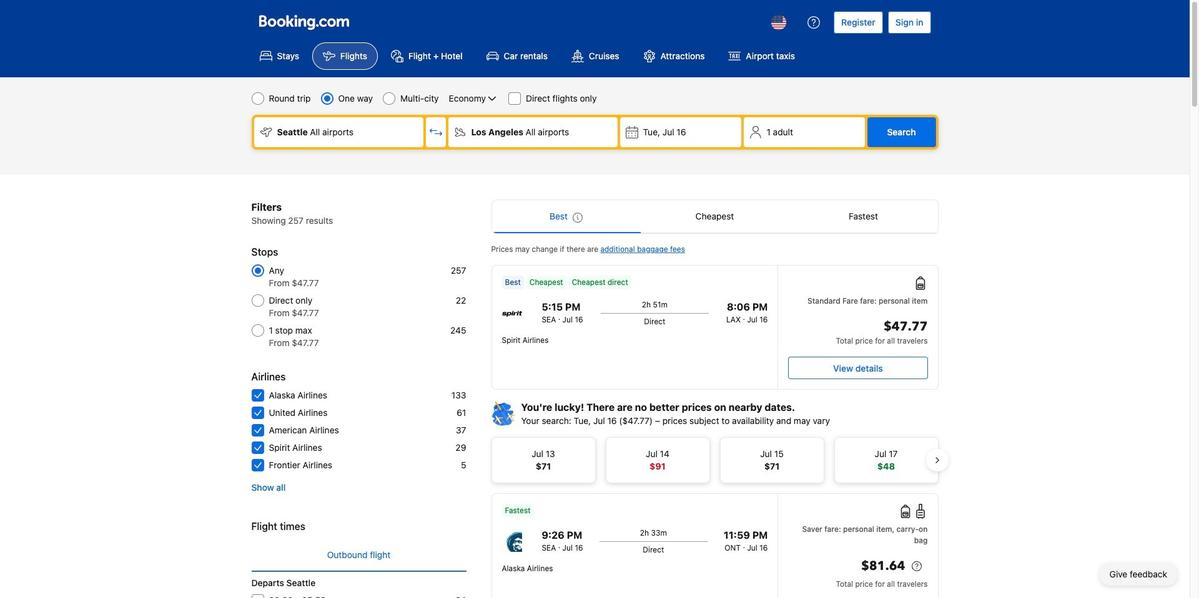 Task type: vqa. For each thing, say whether or not it's contained in the screenshot.
the Flights homepage image
yes



Task type: describe. For each thing, give the bounding box(es) containing it.
alternative dates with prices region
[[481, 433, 948, 489]]



Task type: locate. For each thing, give the bounding box(es) containing it.
best image
[[573, 213, 583, 223], [573, 213, 583, 223]]

$81.64 region
[[788, 557, 928, 580]]

tab list
[[492, 200, 938, 234]]

flights homepage image
[[259, 15, 349, 30]]



